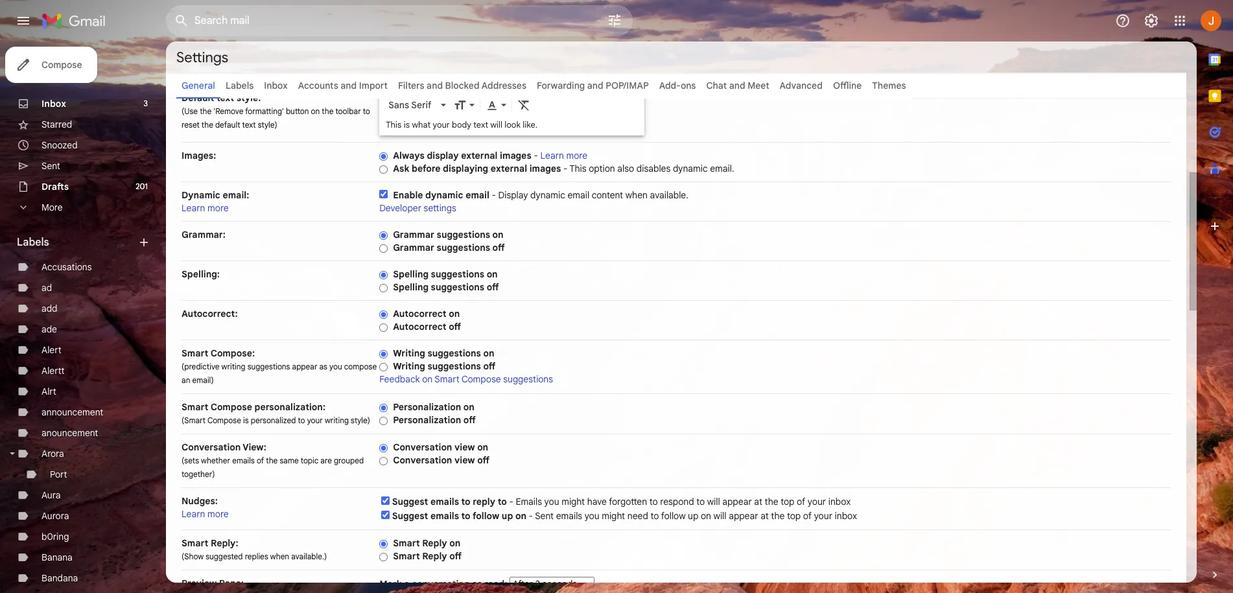 Task type: locate. For each thing, give the bounding box(es) containing it.
off up the writing suggestions on
[[449, 321, 461, 333]]

learn more link down nudges:
[[182, 509, 229, 520]]

more down dynamic
[[208, 202, 229, 214]]

autocorrect down autocorrect on
[[393, 321, 447, 333]]

view up conversation view off
[[455, 442, 475, 453]]

0 vertical spatial of
[[257, 456, 264, 466]]

smart right smart reply on radio
[[393, 538, 420, 549]]

off up the feedback on smart compose suggestions
[[484, 361, 496, 372]]

0 horizontal spatial this
[[386, 119, 402, 130]]

port link
[[50, 469, 67, 481]]

to right toolbar
[[363, 106, 370, 116]]

smart for smart compose: (predictive writing suggestions appear as you compose an email)
[[182, 348, 209, 359]]

1 vertical spatial external
[[491, 163, 527, 174]]

text right body
[[474, 119, 489, 130]]

feedback on smart compose suggestions
[[380, 374, 553, 385]]

0 vertical spatial suggest
[[392, 496, 428, 508]]

1 suggest from the top
[[392, 496, 428, 508]]

an
[[182, 376, 190, 385]]

ad
[[42, 282, 52, 294]]

learn more link for nudges:
[[182, 509, 229, 520]]

Grammar suggestions off radio
[[380, 244, 388, 254]]

- up ask before displaying external images - this option also disables dynamic email.
[[534, 150, 538, 162]]

Search mail text field
[[195, 14, 571, 27]]

inbox up default text style: (use the 'remove formatting' button on the toolbar to reset the default text style)
[[264, 80, 288, 91]]

might left have
[[562, 496, 585, 508]]

smart reply: (show suggested replies when available.)
[[182, 538, 327, 562]]

0 vertical spatial view
[[455, 442, 475, 453]]

autocorrect for autocorrect off
[[393, 321, 447, 333]]

spelling:
[[182, 269, 220, 280]]

is left personalized
[[243, 416, 249, 426]]

2 vertical spatial of
[[804, 511, 812, 522]]

personalization down personalization on
[[393, 415, 461, 426]]

learn more link down dynamic
[[182, 202, 229, 214]]

you inside smart compose: (predictive writing suggestions appear as you compose an email)
[[330, 362, 342, 372]]

dynamic down ask before displaying external images - this option also disables dynamic email.
[[531, 189, 566, 201]]

0 horizontal spatial dynamic
[[426, 189, 464, 201]]

0 horizontal spatial writing
[[222, 362, 246, 372]]

learn more link up ask before displaying external images - this option also disables dynamic email.
[[541, 150, 588, 162]]

0 horizontal spatial you
[[330, 362, 342, 372]]

autocorrect for autocorrect on
[[393, 308, 447, 320]]

1 vertical spatial learn
[[182, 202, 205, 214]]

to right reply
[[498, 496, 507, 508]]

as left read:
[[472, 579, 482, 590]]

bandana
[[42, 573, 78, 584]]

inbox link
[[264, 80, 288, 91], [42, 98, 66, 110]]

enable
[[393, 189, 423, 201]]

conversation up conversation view off
[[393, 442, 452, 453]]

forwarding
[[537, 80, 585, 91]]

1 reply from the top
[[422, 538, 447, 549]]

0 horizontal spatial style)
[[258, 120, 277, 130]]

Writing suggestions off radio
[[380, 362, 388, 372]]

1 horizontal spatial follow
[[662, 511, 686, 522]]

Grammar suggestions on radio
[[380, 231, 388, 241]]

writing up the are
[[325, 416, 349, 426]]

writing for writing suggestions on
[[393, 348, 425, 359]]

email down the displaying
[[466, 189, 490, 201]]

off for grammar suggestions on
[[493, 242, 505, 254]]

and for filters
[[427, 80, 443, 91]]

you down have
[[585, 511, 600, 522]]

snoozed
[[42, 139, 78, 151]]

you for as
[[330, 362, 342, 372]]

text down "formatting'"
[[242, 120, 256, 130]]

replies
[[245, 552, 268, 562]]

2 spelling from the top
[[393, 282, 429, 293]]

smart inside smart compose personalization: (smart compose is personalized to your writing style)
[[182, 402, 209, 413]]

0 horizontal spatial is
[[243, 416, 249, 426]]

1 vertical spatial more
[[208, 202, 229, 214]]

1 horizontal spatial text
[[242, 120, 256, 130]]

nudges: learn more
[[182, 496, 229, 520]]

1 vertical spatial writing
[[393, 361, 425, 372]]

2 suggest from the top
[[392, 511, 428, 522]]

writing for writing suggestions off
[[393, 361, 425, 372]]

personalization up personalization off
[[393, 402, 461, 413]]

off down the grammar suggestions on
[[493, 242, 505, 254]]

offline
[[834, 80, 862, 91]]

spelling for spelling suggestions on
[[393, 269, 429, 280]]

spelling for spelling suggestions off
[[393, 282, 429, 293]]

filters and blocked addresses
[[398, 80, 527, 91]]

1 personalization from the top
[[393, 402, 461, 413]]

default text style: (use the 'remove formatting' button on the toolbar to reset the default text style)
[[182, 92, 370, 130]]

0 vertical spatial appear
[[292, 362, 318, 372]]

sent down the emails
[[535, 511, 554, 522]]

suggest for suggest emails to reply to - emails you might have forgotten to respond to will appear at the top of your inbox
[[392, 496, 428, 508]]

pane:
[[219, 578, 244, 590]]

1 vertical spatial of
[[797, 496, 806, 508]]

more inside nudges: learn more
[[208, 509, 229, 520]]

and right filters
[[427, 80, 443, 91]]

1 vertical spatial at
[[761, 511, 769, 522]]

learn down nudges:
[[182, 509, 205, 520]]

spelling
[[393, 269, 429, 280], [393, 282, 429, 293]]

conversation for conversation view: (sets whether emails of the same topic are grouped together)
[[182, 442, 241, 453]]

smart reply on
[[393, 538, 461, 549]]

search mail image
[[170, 9, 193, 32]]

grammar down developer settings 'link'
[[393, 229, 435, 241]]

is left what
[[404, 119, 410, 130]]

sent up drafts 'link'
[[42, 160, 60, 172]]

1 vertical spatial view
[[455, 455, 475, 466]]

toolbar
[[336, 106, 361, 116]]

grammar right grammar suggestions off option
[[393, 242, 435, 254]]

1 horizontal spatial inbox link
[[264, 80, 288, 91]]

Conversation view on radio
[[380, 444, 388, 453]]

- inside enable dynamic email - display dynamic email content when available. developer settings
[[492, 189, 496, 201]]

add-ons link
[[660, 80, 696, 91]]

autocorrect off
[[393, 321, 461, 333]]

filters
[[398, 80, 425, 91]]

dynamic
[[182, 189, 220, 201]]

to left respond
[[650, 496, 658, 508]]

appear
[[292, 362, 318, 372], [723, 496, 752, 508], [729, 511, 759, 522]]

smart up '(show'
[[182, 538, 209, 549]]

style) down "formatting'"
[[258, 120, 277, 130]]

themes
[[873, 80, 907, 91]]

images down the look
[[500, 150, 532, 162]]

and left import
[[341, 80, 357, 91]]

0 vertical spatial autocorrect
[[393, 308, 447, 320]]

reply
[[422, 538, 447, 549], [422, 551, 447, 562]]

addresses
[[482, 80, 527, 91]]

when inside smart reply: (show suggested replies when available.)
[[270, 552, 289, 562]]

2 vertical spatial learn more link
[[182, 509, 229, 520]]

1 vertical spatial learn more link
[[182, 202, 229, 214]]

1 horizontal spatial you
[[545, 496, 560, 508]]

1 vertical spatial inbox
[[835, 511, 858, 522]]

emails
[[232, 456, 255, 466], [431, 496, 459, 508], [431, 511, 459, 522], [556, 511, 583, 522]]

writing up feedback on the left
[[393, 361, 425, 372]]

writing down 'compose:'
[[222, 362, 246, 372]]

images up enable dynamic email - display dynamic email content when available. developer settings
[[530, 163, 561, 174]]

style) left personalization off option
[[351, 416, 370, 426]]

spelling right spelling suggestions off "option"
[[393, 282, 429, 293]]

to inside smart compose personalization: (smart compose is personalized to your writing style)
[[298, 416, 305, 426]]

personalized
[[251, 416, 296, 426]]

together)
[[182, 470, 215, 479]]

announcement link
[[42, 407, 103, 418]]

smart right smart reply off "radio"
[[393, 551, 420, 562]]

more down nudges:
[[208, 509, 229, 520]]

'remove
[[214, 106, 244, 116]]

1 autocorrect from the top
[[393, 308, 447, 320]]

inbox link up starred
[[42, 98, 66, 110]]

arora
[[42, 448, 64, 460]]

smart inside smart compose: (predictive writing suggestions appear as you compose an email)
[[182, 348, 209, 359]]

main menu image
[[16, 13, 31, 29]]

1 vertical spatial labels
[[17, 236, 49, 249]]

- left option
[[564, 163, 568, 174]]

1 vertical spatial grammar
[[393, 242, 435, 254]]

grammar suggestions on
[[393, 229, 504, 241]]

labels down more at the left top of the page
[[17, 236, 49, 249]]

personalization for personalization on
[[393, 402, 461, 413]]

spelling right the spelling suggestions on radio
[[393, 269, 429, 280]]

0 vertical spatial sent
[[42, 160, 60, 172]]

enable dynamic email - display dynamic email content when available. developer settings
[[380, 189, 689, 214]]

developer settings link
[[380, 202, 457, 214]]

learn down dynamic
[[182, 202, 205, 214]]

as inside smart compose: (predictive writing suggestions appear as you compose an email)
[[319, 362, 328, 372]]

text up 'remove
[[217, 92, 234, 104]]

1 vertical spatial suggest
[[392, 511, 428, 522]]

0 vertical spatial might
[[562, 496, 585, 508]]

images
[[500, 150, 532, 162], [530, 163, 561, 174]]

reply up smart reply off on the bottom left of the page
[[422, 538, 447, 549]]

0 vertical spatial is
[[404, 119, 410, 130]]

labels for labels heading
[[17, 236, 49, 249]]

suggest for suggest emails to follow up on - sent emails you might need to follow up on will appear at the top of your inbox
[[392, 511, 428, 522]]

Smart Reply off radio
[[380, 553, 388, 562]]

1 horizontal spatial this
[[570, 163, 587, 174]]

4 and from the left
[[730, 80, 746, 91]]

view down conversation view on
[[455, 455, 475, 466]]

add-
[[660, 80, 681, 91]]

always
[[393, 150, 425, 162]]

- left display
[[492, 189, 496, 201]]

2 horizontal spatial you
[[585, 511, 600, 522]]

1 vertical spatial sent
[[535, 511, 554, 522]]

1 vertical spatial inbox link
[[42, 98, 66, 110]]

2 and from the left
[[427, 80, 443, 91]]

inbox link up default text style: (use the 'remove formatting' button on the toolbar to reset the default text style)
[[264, 80, 288, 91]]

1 horizontal spatial inbox
[[264, 80, 288, 91]]

when right 'replies'
[[270, 552, 289, 562]]

0 vertical spatial inbox link
[[264, 80, 288, 91]]

0 horizontal spatial text
[[217, 92, 234, 104]]

0 horizontal spatial up
[[502, 511, 513, 522]]

autocorrect:
[[182, 308, 238, 320]]

tab list
[[1197, 42, 1234, 547]]

off down spelling suggestions on
[[487, 282, 499, 293]]

2 horizontal spatial dynamic
[[673, 163, 708, 174]]

2 personalization from the top
[[393, 415, 461, 426]]

0 horizontal spatial inbox
[[42, 98, 66, 110]]

0 vertical spatial personalization
[[393, 402, 461, 413]]

Autocorrect off radio
[[380, 323, 388, 333]]

1 horizontal spatial writing
[[325, 416, 349, 426]]

personalization on
[[393, 402, 475, 413]]

reply:
[[211, 538, 238, 549]]

inbox for bottommost "inbox" link
[[42, 98, 66, 110]]

follow down reply
[[473, 511, 500, 522]]

preview
[[182, 578, 217, 590]]

off for spelling suggestions on
[[487, 282, 499, 293]]

dynamic left email. on the right top of page
[[673, 163, 708, 174]]

1 view from the top
[[455, 442, 475, 453]]

compose down gmail image
[[42, 59, 82, 71]]

external
[[461, 150, 498, 162], [491, 163, 527, 174]]

to down personalization:
[[298, 416, 305, 426]]

aurora link
[[42, 511, 69, 522]]

grammar
[[393, 229, 435, 241], [393, 242, 435, 254]]

forwarding and pop/imap
[[537, 80, 649, 91]]

Spelling suggestions on radio
[[380, 270, 388, 280]]

conversation
[[412, 579, 470, 590]]

None checkbox
[[380, 190, 388, 198], [382, 497, 390, 505], [382, 511, 390, 520], [380, 190, 388, 198], [382, 497, 390, 505], [382, 511, 390, 520]]

conversation down conversation view on
[[393, 455, 452, 466]]

1 vertical spatial writing
[[325, 416, 349, 426]]

1 horizontal spatial when
[[626, 189, 648, 201]]

0 vertical spatial top
[[781, 496, 795, 508]]

style) inside smart compose personalization: (smart compose is personalized to your writing style)
[[351, 416, 370, 426]]

email left content
[[568, 189, 590, 201]]

this left option
[[570, 163, 587, 174]]

1 vertical spatial appear
[[723, 496, 752, 508]]

email)
[[192, 376, 214, 385]]

reply down smart reply on
[[422, 551, 447, 562]]

reply for off
[[422, 551, 447, 562]]

1 vertical spatial autocorrect
[[393, 321, 447, 333]]

style) inside default text style: (use the 'remove formatting' button on the toolbar to reset the default text style)
[[258, 120, 277, 130]]

2 autocorrect from the top
[[393, 321, 447, 333]]

learn
[[541, 150, 564, 162], [182, 202, 205, 214], [182, 509, 205, 520]]

forgotten
[[609, 496, 648, 508]]

conversation for conversation view on
[[393, 442, 452, 453]]

will
[[491, 119, 503, 130], [708, 496, 721, 508], [714, 511, 727, 522]]

nudges:
[[182, 496, 218, 507]]

is inside smart compose personalization: (smart compose is personalized to your writing style)
[[243, 416, 249, 426]]

might down suggest emails to reply to - emails you might have forgotten to respond to will appear at the top of your inbox
[[602, 511, 625, 522]]

smart up the (smart
[[182, 402, 209, 413]]

and right chat
[[730, 80, 746, 91]]

reply for on
[[422, 538, 447, 549]]

accusations link
[[42, 261, 92, 273]]

external up the displaying
[[461, 150, 498, 162]]

style)
[[258, 120, 277, 130], [351, 416, 370, 426]]

0 horizontal spatial labels
[[17, 236, 49, 249]]

201
[[136, 182, 148, 191]]

general link
[[182, 80, 215, 91]]

1 vertical spatial you
[[545, 496, 560, 508]]

1 vertical spatial this
[[570, 163, 587, 174]]

gmail image
[[42, 8, 112, 34]]

writing inside smart compose personalization: (smart compose is personalized to your writing style)
[[325, 416, 349, 426]]

labels for labels link
[[226, 80, 254, 91]]

0 vertical spatial inbox
[[264, 80, 288, 91]]

0 horizontal spatial follow
[[473, 511, 500, 522]]

dynamic
[[673, 163, 708, 174], [426, 189, 464, 201], [531, 189, 566, 201]]

offline link
[[834, 80, 862, 91]]

1 vertical spatial images
[[530, 163, 561, 174]]

autocorrect up autocorrect off
[[393, 308, 447, 320]]

0 vertical spatial when
[[626, 189, 648, 201]]

labels inside navigation
[[17, 236, 49, 249]]

suggest
[[392, 496, 428, 508], [392, 511, 428, 522]]

disables
[[637, 163, 671, 174]]

support image
[[1116, 13, 1131, 29]]

1 vertical spatial inbox
[[42, 98, 66, 110]]

off up reply
[[478, 455, 490, 466]]

0 vertical spatial reply
[[422, 538, 447, 549]]

the inside conversation view: (sets whether emails of the same topic are grouped together)
[[266, 456, 278, 466]]

conversation inside conversation view: (sets whether emails of the same topic are grouped together)
[[182, 442, 241, 453]]

learn inside dynamic email: learn more
[[182, 202, 205, 214]]

this down sans at left top
[[386, 119, 402, 130]]

smart up (predictive
[[182, 348, 209, 359]]

2 up from the left
[[688, 511, 699, 522]]

smart
[[182, 348, 209, 359], [435, 374, 460, 385], [182, 402, 209, 413], [182, 538, 209, 549], [393, 538, 420, 549], [393, 551, 420, 562]]

emails down view:
[[232, 456, 255, 466]]

1 horizontal spatial up
[[688, 511, 699, 522]]

1 horizontal spatial style)
[[351, 416, 370, 426]]

follow down respond
[[662, 511, 686, 522]]

writing inside smart compose: (predictive writing suggestions appear as you compose an email)
[[222, 362, 246, 372]]

learn up ask before displaying external images - this option also disables dynamic email.
[[541, 150, 564, 162]]

0 vertical spatial grammar
[[393, 229, 435, 241]]

1 vertical spatial style)
[[351, 416, 370, 426]]

Spelling suggestions off radio
[[380, 283, 388, 293]]

compose right the (smart
[[208, 416, 241, 426]]

add
[[42, 303, 57, 315]]

off for smart reply on
[[450, 551, 462, 562]]

at
[[755, 496, 763, 508], [761, 511, 769, 522]]

look
[[505, 119, 521, 130]]

conversation up the whether
[[182, 442, 241, 453]]

off up mark a conversation as read:
[[450, 551, 462, 562]]

0 vertical spatial as
[[319, 362, 328, 372]]

to
[[363, 106, 370, 116], [298, 416, 305, 426], [462, 496, 471, 508], [498, 496, 507, 508], [650, 496, 658, 508], [697, 496, 705, 508], [462, 511, 471, 522], [651, 511, 659, 522]]

1 horizontal spatial sent
[[535, 511, 554, 522]]

emails up smart reply on
[[431, 511, 459, 522]]

you left compose
[[330, 362, 342, 372]]

smart compose personalization: (smart compose is personalized to your writing style)
[[182, 402, 370, 426]]

developer
[[380, 202, 422, 214]]

like.
[[523, 119, 538, 130]]

1 writing from the top
[[393, 348, 425, 359]]

0 horizontal spatial inbox link
[[42, 98, 66, 110]]

dynamic up settings
[[426, 189, 464, 201]]

compose inside 'button'
[[42, 59, 82, 71]]

1 grammar from the top
[[393, 229, 435, 241]]

inbox inside labels navigation
[[42, 98, 66, 110]]

0 vertical spatial you
[[330, 362, 342, 372]]

0 vertical spatial spelling
[[393, 269, 429, 280]]

0 horizontal spatial might
[[562, 496, 585, 508]]

when
[[626, 189, 648, 201], [270, 552, 289, 562]]

sent inside labels navigation
[[42, 160, 60, 172]]

1 horizontal spatial labels
[[226, 80, 254, 91]]

smart inside smart reply: (show suggested replies when available.)
[[182, 538, 209, 549]]

chat and meet
[[707, 80, 770, 91]]

accounts and import link
[[298, 80, 388, 91]]

Smart Reply on radio
[[380, 540, 388, 549]]

1 spelling from the top
[[393, 269, 429, 280]]

displaying
[[443, 163, 489, 174]]

2 view from the top
[[455, 455, 475, 466]]

might
[[562, 496, 585, 508], [602, 511, 625, 522]]

2 vertical spatial learn
[[182, 509, 205, 520]]

as left compose
[[319, 362, 328, 372]]

0 vertical spatial style)
[[258, 120, 277, 130]]

1 vertical spatial personalization
[[393, 415, 461, 426]]

sent
[[42, 160, 60, 172], [535, 511, 554, 522]]

0 horizontal spatial email
[[466, 189, 490, 201]]

when inside enable dynamic email - display dynamic email content when available. developer settings
[[626, 189, 648, 201]]

0 vertical spatial writing
[[393, 348, 425, 359]]

writing
[[393, 348, 425, 359], [393, 361, 425, 372]]

1 horizontal spatial might
[[602, 511, 625, 522]]

smart for smart reply off
[[393, 551, 420, 562]]

labels up style:
[[226, 80, 254, 91]]

2 vertical spatial more
[[208, 509, 229, 520]]

off for writing suggestions on
[[484, 361, 496, 372]]

-
[[534, 150, 538, 162], [564, 163, 568, 174], [492, 189, 496, 201], [509, 496, 514, 508], [529, 511, 533, 522]]

and for chat
[[730, 80, 746, 91]]

2 writing from the top
[[393, 361, 425, 372]]

writing suggestions off
[[393, 361, 496, 372]]

0 horizontal spatial sent
[[42, 160, 60, 172]]

2 reply from the top
[[422, 551, 447, 562]]

0 horizontal spatial as
[[319, 362, 328, 372]]

external down always display external images - learn more
[[491, 163, 527, 174]]

more up ask before displaying external images - this option also disables dynamic email.
[[567, 150, 588, 162]]

ask
[[393, 163, 410, 174]]

2 grammar from the top
[[393, 242, 435, 254]]

smart for smart reply on
[[393, 538, 420, 549]]

personalization:
[[255, 402, 326, 413]]

you right the emails
[[545, 496, 560, 508]]

0 vertical spatial writing
[[222, 362, 246, 372]]

1 vertical spatial when
[[270, 552, 289, 562]]

reset
[[182, 120, 200, 130]]

when down also
[[626, 189, 648, 201]]

inbox up starred
[[42, 98, 66, 110]]

1 vertical spatial is
[[243, 416, 249, 426]]

None search field
[[166, 5, 633, 36]]

3 and from the left
[[588, 80, 604, 91]]

0 horizontal spatial when
[[270, 552, 289, 562]]

0 vertical spatial labels
[[226, 80, 254, 91]]

1 vertical spatial spelling
[[393, 282, 429, 293]]

1 and from the left
[[341, 80, 357, 91]]



Task type: describe. For each thing, give the bounding box(es) containing it.
compose:
[[211, 348, 255, 359]]

2 vertical spatial will
[[714, 511, 727, 522]]

view for on
[[455, 442, 475, 453]]

grammar suggestions off
[[393, 242, 505, 254]]

alertt link
[[42, 365, 65, 377]]

bandana link
[[42, 573, 78, 584]]

off down personalization on
[[464, 415, 476, 426]]

1 up from the left
[[502, 511, 513, 522]]

on inside default text style: (use the 'remove formatting' button on the toolbar to reset the default text style)
[[311, 106, 320, 116]]

0 vertical spatial inbox
[[829, 496, 851, 508]]

autocorrect on
[[393, 308, 460, 320]]

drafts
[[42, 181, 69, 193]]

labels link
[[226, 80, 254, 91]]

you for emails
[[545, 496, 560, 508]]

option
[[589, 163, 615, 174]]

more inside dynamic email: learn more
[[208, 202, 229, 214]]

starred
[[42, 119, 72, 130]]

settings
[[176, 48, 228, 66]]

more
[[42, 202, 63, 213]]

remove formatting ‪(⌘\)‬ image
[[518, 99, 531, 112]]

suggestions inside smart compose: (predictive writing suggestions appear as you compose an email)
[[248, 362, 290, 372]]

to right need
[[651, 511, 659, 522]]

to left reply
[[462, 496, 471, 508]]

labels heading
[[17, 236, 138, 249]]

0 vertical spatial images
[[500, 150, 532, 162]]

emails left reply
[[431, 496, 459, 508]]

learn inside nudges: learn more
[[182, 509, 205, 520]]

meet
[[748, 80, 770, 91]]

email:
[[223, 189, 249, 201]]

alert
[[42, 344, 61, 356]]

grouped
[[334, 456, 364, 466]]

snoozed link
[[42, 139, 78, 151]]

same
[[280, 456, 299, 466]]

spelling suggestions on
[[393, 269, 498, 280]]

available.)
[[291, 552, 327, 562]]

suggestions for spelling suggestions off
[[431, 282, 485, 293]]

0 vertical spatial learn more link
[[541, 150, 588, 162]]

add link
[[42, 303, 57, 315]]

your inside smart compose personalization: (smart compose is personalized to your writing style)
[[307, 416, 323, 426]]

off for conversation view on
[[478, 455, 490, 466]]

appear inside smart compose: (predictive writing suggestions appear as you compose an email)
[[292, 362, 318, 372]]

Writing suggestions on radio
[[380, 350, 388, 359]]

1 horizontal spatial is
[[404, 119, 410, 130]]

and for forwarding
[[588, 80, 604, 91]]

and for accounts
[[341, 80, 357, 91]]

2 follow from the left
[[662, 511, 686, 522]]

emails inside conversation view: (sets whether emails of the same topic are grouped together)
[[232, 456, 255, 466]]

Personalization on radio
[[380, 403, 388, 413]]

serif
[[411, 99, 432, 111]]

1 follow from the left
[[473, 511, 500, 522]]

- down the emails
[[529, 511, 533, 522]]

1 vertical spatial might
[[602, 511, 625, 522]]

sans serif option
[[386, 99, 439, 112]]

feedback on smart compose suggestions link
[[380, 374, 553, 385]]

add-ons
[[660, 80, 696, 91]]

formatting'
[[245, 106, 284, 116]]

arora link
[[42, 448, 64, 460]]

body
[[452, 119, 472, 130]]

to right respond
[[697, 496, 705, 508]]

(smart
[[182, 416, 206, 426]]

to inside default text style: (use the 'remove formatting' button on the toolbar to reset the default text style)
[[363, 106, 370, 116]]

1 vertical spatial as
[[472, 579, 482, 590]]

labels navigation
[[0, 42, 166, 594]]

import
[[359, 80, 388, 91]]

(sets
[[182, 456, 199, 466]]

suggestions for spelling suggestions on
[[431, 269, 485, 280]]

pop/imap
[[606, 80, 649, 91]]

aura link
[[42, 490, 61, 501]]

ade link
[[42, 324, 57, 335]]

ask before displaying external images - this option also disables dynamic email.
[[393, 163, 735, 174]]

whether
[[201, 456, 230, 466]]

display
[[499, 189, 528, 201]]

1 horizontal spatial dynamic
[[531, 189, 566, 201]]

accusations
[[42, 261, 92, 273]]

mark
[[380, 579, 402, 590]]

1 vertical spatial top
[[788, 511, 801, 522]]

sent link
[[42, 160, 60, 172]]

0 vertical spatial will
[[491, 119, 503, 130]]

smart reply off
[[393, 551, 462, 562]]

suggestions for writing suggestions off
[[428, 361, 481, 372]]

personalization for personalization off
[[393, 415, 461, 426]]

suggestions for grammar suggestions on
[[437, 229, 490, 241]]

more button
[[0, 197, 156, 218]]

1 email from the left
[[466, 189, 490, 201]]

suggested
[[206, 552, 243, 562]]

smart for smart compose personalization: (smart compose is personalized to your writing style)
[[182, 402, 209, 413]]

Autocorrect on radio
[[380, 310, 388, 320]]

to up smart reply off on the bottom left of the page
[[462, 511, 471, 522]]

default
[[182, 92, 214, 104]]

3
[[144, 99, 148, 108]]

learn more link for dynamic email:
[[182, 202, 229, 214]]

themes link
[[873, 80, 907, 91]]

emails down suggest emails to reply to - emails you might have forgotten to respond to will appear at the top of your inbox
[[556, 511, 583, 522]]

filters and blocked addresses link
[[398, 80, 527, 91]]

ad link
[[42, 282, 52, 294]]

sans
[[389, 99, 409, 111]]

compose down writing suggestions off
[[462, 374, 501, 385]]

grammar for grammar suggestions on
[[393, 229, 435, 241]]

suggestions for writing suggestions on
[[428, 348, 481, 359]]

inbox for rightmost "inbox" link
[[264, 80, 288, 91]]

port
[[50, 469, 67, 481]]

blocked
[[445, 80, 480, 91]]

- left the emails
[[509, 496, 514, 508]]

are
[[321, 456, 332, 466]]

Personalization off radio
[[380, 416, 388, 426]]

advanced search options image
[[602, 7, 628, 33]]

2 vertical spatial appear
[[729, 511, 759, 522]]

emails
[[516, 496, 542, 508]]

Ask before displaying external images radio
[[380, 165, 388, 174]]

2 email from the left
[[568, 189, 590, 201]]

feedback
[[380, 374, 420, 385]]

2 horizontal spatial text
[[474, 119, 489, 130]]

forwarding and pop/imap link
[[537, 80, 649, 91]]

display
[[427, 150, 459, 162]]

conversation for conversation view off
[[393, 455, 452, 466]]

0 vertical spatial more
[[567, 150, 588, 162]]

2 vertical spatial you
[[585, 511, 600, 522]]

ade
[[42, 324, 57, 335]]

conversation view: (sets whether emails of the same topic are grouped together)
[[182, 442, 364, 479]]

topic
[[301, 456, 319, 466]]

compose down email)
[[211, 402, 252, 413]]

formatting options toolbar
[[383, 93, 641, 117]]

0 vertical spatial learn
[[541, 150, 564, 162]]

also
[[618, 163, 635, 174]]

b0ring link
[[42, 531, 69, 543]]

what
[[412, 119, 431, 130]]

1 vertical spatial will
[[708, 496, 721, 508]]

alert link
[[42, 344, 61, 356]]

alrt link
[[42, 386, 56, 398]]

view for off
[[455, 455, 475, 466]]

advanced link
[[780, 80, 823, 91]]

a
[[404, 579, 410, 590]]

anouncement link
[[42, 427, 98, 439]]

available.
[[650, 189, 689, 201]]

settings
[[424, 202, 457, 214]]

of inside conversation view: (sets whether emails of the same topic are grouped together)
[[257, 456, 264, 466]]

grammar for grammar suggestions off
[[393, 242, 435, 254]]

smart for smart reply: (show suggested replies when available.)
[[182, 538, 209, 549]]

aurora
[[42, 511, 69, 522]]

suggestions for grammar suggestions off
[[437, 242, 490, 254]]

banana
[[42, 552, 73, 564]]

smart down writing suggestions off
[[435, 374, 460, 385]]

settings image
[[1144, 13, 1160, 29]]

0 vertical spatial external
[[461, 150, 498, 162]]

conversation view on
[[393, 442, 489, 453]]

Conversation view off radio
[[380, 457, 388, 466]]

Always display external images radio
[[380, 152, 388, 161]]

grammar:
[[182, 229, 226, 241]]

(use
[[182, 106, 198, 116]]

accounts
[[298, 80, 338, 91]]

general
[[182, 80, 215, 91]]

0 vertical spatial at
[[755, 496, 763, 508]]



Task type: vqa. For each thing, say whether or not it's contained in the screenshot.
suggestion to the left
no



